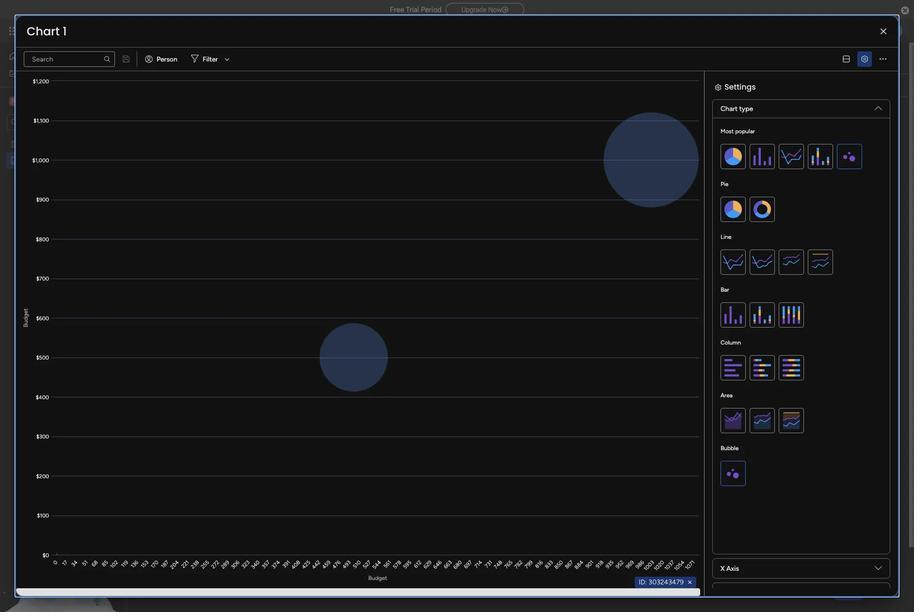 Task type: vqa. For each thing, say whether or not it's contained in the screenshot.
THE ADMIN
no



Task type: locate. For each thing, give the bounding box(es) containing it.
option
[[0, 135, 124, 137]]

arrow down image
[[221, 53, 233, 65], [491, 80, 503, 91]]

1 horizontal spatial filter
[[473, 81, 488, 90]]

1 vertical spatial dapulse dropdown down arrow image
[[876, 565, 883, 576]]

0 vertical spatial new
[[146, 47, 179, 69]]

filter button
[[187, 51, 233, 67], [457, 78, 503, 93]]

start
[[23, 140, 38, 148]]

1 horizontal spatial new dashboard
[[146, 47, 268, 69]]

new inside "banner"
[[146, 47, 179, 69]]

new dashboard banner
[[129, 43, 910, 97]]

gallery
[[171, 307, 203, 319]]

id: for id: 303243675
[[709, 541, 718, 549]]

dashboard
[[183, 47, 268, 69], [39, 157, 71, 165]]

2 dapulse dropdown down arrow image from the top
[[876, 565, 883, 576]]

search image
[[373, 82, 381, 89]]

0 vertical spatial filter
[[203, 55, 218, 63]]

1 vertical spatial dashboard
[[39, 157, 71, 165]]

new right n on the top of page
[[22, 96, 39, 106]]

1 image
[[773, 20, 782, 31]]

none search field inside new dashboard "banner"
[[294, 78, 385, 93]]

new dashboard down from
[[23, 157, 71, 165]]

person inside new dashboard "banner"
[[427, 81, 447, 90]]

list box containing start from scratch
[[0, 134, 124, 300]]

list box
[[0, 134, 124, 300]]

chart left type
[[721, 105, 738, 113]]

dapulse dropdown down arrow image
[[876, 101, 883, 112], [876, 565, 883, 576]]

0 horizontal spatial person button
[[141, 51, 183, 67]]

dashboard up 3
[[183, 47, 268, 69]]

new for 'public dashboard' 'image'
[[23, 157, 37, 165]]

workspace
[[41, 96, 80, 106]]

bubble for bubble
[[721, 446, 739, 452]]

2 vertical spatial new
[[23, 157, 37, 165]]

0 vertical spatial person button
[[141, 51, 183, 67]]

None search field
[[24, 51, 115, 67]]

1 vertical spatial new dashboard
[[23, 157, 71, 165]]

person button
[[141, 51, 183, 67], [411, 78, 453, 93]]

1 vertical spatial bubble
[[721, 589, 742, 598]]

id: left 303243479
[[639, 579, 648, 587]]

1 vertical spatial chart
[[721, 105, 738, 113]]

filter
[[203, 55, 218, 63], [473, 81, 488, 90]]

bubble size
[[721, 589, 757, 598]]

chart left 1
[[27, 23, 60, 39]]

axis
[[727, 565, 740, 573]]

n
[[11, 97, 17, 105]]

2 vertical spatial id:
[[639, 579, 648, 587]]

id:
[[645, 178, 653, 186], [709, 541, 718, 549], [639, 579, 648, 587]]

work
[[32, 69, 47, 77]]

column
[[721, 340, 742, 347]]

new
[[146, 47, 179, 69], [22, 96, 39, 106], [23, 157, 37, 165]]

0 vertical spatial id:
[[645, 178, 653, 186]]

1 vertical spatial filter button
[[457, 78, 503, 93]]

1 dapulse dropdown down arrow image from the top
[[876, 101, 883, 112]]

dashboard down start from scratch
[[39, 157, 71, 165]]

0 vertical spatial new dashboard
[[146, 47, 268, 69]]

numbers
[[538, 109, 578, 121]]

None search field
[[294, 78, 385, 93]]

0 vertical spatial dapulse dropdown down arrow image
[[876, 101, 883, 112]]

1
[[63, 23, 67, 39]]

0 vertical spatial dashboard
[[183, 47, 268, 69]]

1 horizontal spatial filter button
[[457, 78, 503, 93]]

1 vertical spatial id:
[[709, 541, 718, 549]]

chart type
[[721, 105, 754, 113]]

lottie animation element
[[0, 515, 124, 613]]

connected
[[224, 81, 257, 89]]

new dashboard
[[146, 47, 268, 69], [23, 157, 71, 165]]

0 horizontal spatial filter
[[203, 55, 218, 63]]

Filter dashboard by text search field
[[24, 51, 115, 67]]

1 vertical spatial person button
[[411, 78, 453, 93]]

found.
[[468, 514, 490, 523]]

1 horizontal spatial person
[[427, 81, 447, 90]]

remove image
[[687, 580, 695, 587]]

0 horizontal spatial chart
[[27, 23, 60, 39]]

bar
[[721, 287, 730, 294]]

scratch
[[56, 140, 78, 148]]

3
[[219, 81, 223, 89]]

x
[[721, 565, 725, 573]]

0 vertical spatial filter button
[[187, 51, 233, 67]]

start from scratch
[[23, 140, 78, 148]]

new up add
[[146, 47, 179, 69]]

public board image
[[10, 140, 19, 149]]

dapulse dropdown down arrow image for x axis
[[876, 565, 883, 576]]

1 vertical spatial filter
[[473, 81, 488, 90]]

chart
[[27, 23, 60, 39], [721, 105, 738, 113]]

most popular
[[721, 128, 756, 135]]

most
[[721, 128, 734, 135]]

free
[[390, 5, 404, 14]]

id: 303243675
[[709, 541, 754, 549]]

new right 'public dashboard' 'image'
[[23, 157, 37, 165]]

id: for id: 303243735
[[645, 178, 653, 186]]

share button
[[835, 50, 875, 66]]

0 horizontal spatial new dashboard
[[23, 157, 71, 165]]

files
[[150, 307, 169, 319]]

0 vertical spatial bubble
[[721, 446, 739, 452]]

remove image
[[692, 178, 700, 186]]

1 vertical spatial new
[[22, 96, 39, 106]]

0 horizontal spatial filter button
[[187, 51, 233, 67]]

help
[[841, 588, 858, 598]]

id: 303243735 element
[[641, 176, 702, 188]]

person
[[157, 55, 178, 63], [427, 81, 447, 90]]

0 horizontal spatial arrow down image
[[221, 53, 233, 65]]

1 horizontal spatial dashboard
[[183, 47, 268, 69]]

2 bubble from the top
[[721, 589, 742, 598]]

free trial period
[[390, 5, 442, 14]]

monday button
[[25, 18, 155, 44]]

1 bubble from the top
[[721, 446, 739, 452]]

1 horizontal spatial person button
[[411, 78, 453, 93]]

3 connected boards
[[219, 81, 279, 89]]

bubble for bubble size
[[721, 589, 742, 598]]

0 vertical spatial chart
[[27, 23, 60, 39]]

my work
[[21, 69, 47, 77]]

area
[[721, 393, 733, 399]]

new dashboard up 3
[[146, 47, 268, 69]]

person button for filter popup button corresponding to filter dashboard by text search field
[[141, 51, 183, 67]]

1 horizontal spatial arrow down image
[[491, 80, 503, 91]]

1 vertical spatial person
[[427, 81, 447, 90]]

settings
[[725, 82, 756, 93]]

1 horizontal spatial chart
[[721, 105, 738, 113]]

id: left 303243735
[[645, 178, 653, 186]]

id: left 303243675 on the bottom of the page
[[709, 541, 718, 549]]

person for person popup button corresponding to filter popup button for filter dashboard by text search box
[[427, 81, 447, 90]]

Filter dashboard by text search field
[[294, 78, 385, 93]]

were
[[448, 514, 466, 523]]

bubble
[[721, 446, 739, 452], [721, 589, 742, 598]]

v2 split view image
[[844, 56, 850, 63]]

0 vertical spatial person
[[157, 55, 178, 63]]

0 horizontal spatial person
[[157, 55, 178, 63]]

new inside workspace selection element
[[22, 96, 39, 106]]

add widget
[[158, 81, 193, 89]]

303243735
[[655, 178, 690, 186]]

1,500
[[595, 141, 638, 162]]

help button
[[832, 585, 866, 601]]



Task type: describe. For each thing, give the bounding box(es) containing it.
no files were found.
[[420, 514, 490, 523]]

home
[[22, 52, 41, 60]]

files gallery
[[150, 307, 203, 319]]

New Dashboard field
[[144, 47, 270, 69]]

filter inside new dashboard "banner"
[[473, 81, 488, 90]]

303243675
[[719, 541, 754, 549]]

person for filter popup button corresponding to filter dashboard by text search field person popup button
[[157, 55, 178, 63]]

Chart 1 field
[[24, 23, 69, 39]]

filter button for filter dashboard by text search box
[[457, 78, 503, 93]]

monday
[[43, 25, 76, 36]]

303243479
[[649, 579, 684, 587]]

0 horizontal spatial dashboard
[[39, 157, 71, 165]]

add widget button
[[140, 78, 197, 93]]

more dots image
[[756, 309, 763, 317]]

line
[[721, 234, 732, 241]]

new workspace
[[22, 96, 80, 106]]

x axis
[[721, 565, 740, 573]]

more dots image
[[880, 56, 887, 63]]

upgrade now link
[[446, 3, 525, 16]]

no
[[420, 514, 430, 523]]

chart for chart 1
[[27, 23, 60, 39]]

dapulse dropdown down arrow image for chart type
[[876, 101, 883, 112]]

dapulse rightstroke image
[[502, 6, 509, 14]]

id: 303243479
[[639, 579, 684, 587]]

dashboard inside "banner"
[[183, 47, 268, 69]]

popular
[[736, 128, 756, 135]]

my work button
[[6, 65, 104, 81]]

filter button for filter dashboard by text search field
[[187, 51, 233, 67]]

lottie animation image
[[0, 515, 124, 613]]

select product image
[[9, 26, 18, 36]]

public dashboard image
[[10, 156, 19, 165]]

workspace selection element
[[9, 95, 82, 107]]

from
[[40, 140, 54, 148]]

workspace image
[[9, 96, 19, 107]]

person button for filter popup button for filter dashboard by text search box
[[411, 78, 453, 93]]

boards
[[259, 81, 279, 89]]

dapulse x slim image
[[881, 28, 887, 35]]

id: for id: 303243479
[[639, 579, 648, 587]]

add
[[158, 81, 170, 89]]

widget
[[172, 81, 193, 89]]

greg robinson image
[[888, 23, 903, 39]]

3 connected boards button
[[201, 78, 284, 93]]

v2 settings line image
[[862, 56, 869, 63]]

my
[[21, 69, 31, 77]]

1 vertical spatial arrow down image
[[491, 80, 503, 91]]

share
[[853, 53, 871, 62]]

id: 303243479 element
[[635, 578, 697, 589]]

trial
[[406, 5, 419, 14]]

files
[[432, 514, 446, 523]]

pie
[[721, 181, 729, 188]]

upgrade now
[[462, 6, 502, 14]]

home button
[[6, 49, 104, 64]]

dapulse close image
[[902, 6, 910, 16]]

new for workspace icon
[[22, 96, 39, 106]]

gallery layout group
[[703, 337, 740, 353]]

Search in workspace field
[[20, 116, 81, 128]]

type
[[740, 105, 754, 113]]

0 vertical spatial arrow down image
[[221, 53, 233, 65]]

id: 303243735
[[645, 178, 690, 186]]

chart 1
[[27, 23, 67, 39]]

search image
[[103, 55, 111, 63]]

new dashboard inside new dashboard "banner"
[[146, 47, 268, 69]]

upgrade
[[462, 6, 487, 14]]

chart for chart type
[[721, 105, 738, 113]]

period
[[421, 5, 442, 14]]

now
[[489, 6, 502, 14]]

size
[[744, 589, 757, 598]]



